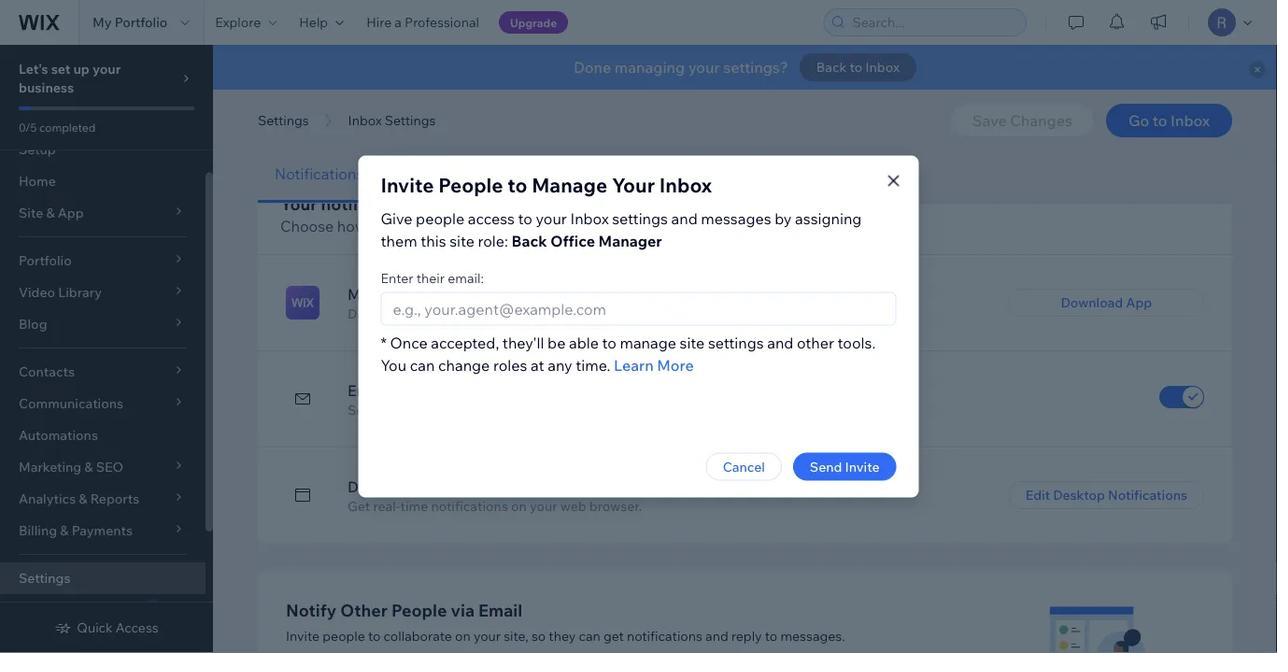 Task type: describe. For each thing, give the bounding box(es) containing it.
your inside the your notifications choose how you get notified of chat messages and emails.
[[280, 193, 317, 214]]

messages.
[[781, 627, 846, 644]]

help
[[299, 14, 328, 30]]

e.g., your.agent@example.com field
[[387, 293, 890, 325]]

automations link
[[0, 420, 206, 451]]

portfolio
[[115, 14, 168, 30]]

your notifications choose how you get notified of chat messages and emails.
[[280, 193, 686, 236]]

wix
[[436, 306, 460, 322]]

notifications down desktop notifications at left bottom
[[431, 498, 508, 515]]

people inside give people access to your inbox settings and messages by assigning them this site role:
[[416, 209, 465, 228]]

download app button
[[1009, 289, 1205, 317]]

settings inside * once accepted, they'll be able to manage site settings and other tools. you can change roles at any time.
[[708, 333, 764, 352]]

email notifications send notifications to:
[[348, 381, 482, 418]]

my
[[93, 14, 112, 30]]

back to inbox button
[[800, 53, 917, 81]]

1 the from the left
[[413, 306, 433, 322]]

go.
[[700, 306, 719, 322]]

send inside email notifications send notifications to:
[[348, 402, 380, 418]]

0 vertical spatial invite
[[381, 173, 434, 198]]

back for back office manager
[[512, 231, 547, 250]]

2 the from the left
[[676, 306, 697, 322]]

chat for your notifications
[[500, 217, 531, 236]]

hire a professional
[[367, 14, 479, 30]]

let's set up your business
[[19, 61, 121, 96]]

desktop notifications
[[348, 478, 499, 496]]

home
[[19, 173, 56, 189]]

sidebar element
[[0, 45, 213, 653]]

notified
[[426, 217, 479, 236]]

accepted,
[[431, 333, 499, 352]]

1 horizontal spatial on
[[511, 498, 527, 515]]

chat for mobile notifications
[[550, 306, 577, 322]]

inbox inside give people access to your inbox settings and messages by assigning them this site role:
[[571, 209, 609, 228]]

they'll
[[503, 333, 544, 352]]

learn
[[614, 356, 654, 374]]

to right go
[[1153, 111, 1168, 130]]

profile & team
[[568, 165, 665, 183]]

enter their email:
[[381, 270, 484, 286]]

a
[[395, 14, 402, 30]]

done managing your settings? alert
[[213, 45, 1278, 90]]

of
[[483, 217, 497, 236]]

app
[[508, 306, 532, 322]]

hire a professional link
[[355, 0, 491, 45]]

real-
[[373, 498, 401, 515]]

be
[[548, 333, 566, 352]]

at
[[531, 356, 545, 374]]

go
[[1129, 111, 1150, 130]]

visitors
[[610, 306, 655, 322]]

emails.
[[638, 217, 686, 236]]

notifications inside notify other people via email invite people to collaborate on your site, so they can get notifications and reply to messages.
[[627, 627, 703, 644]]

explore
[[215, 14, 261, 30]]

time
[[401, 498, 428, 515]]

home link
[[0, 165, 206, 197]]

reply
[[732, 627, 762, 644]]

Search... field
[[847, 9, 1021, 36]]

give people access to your inbox settings and messages by assigning them this site role:
[[381, 209, 862, 250]]

email inside notify other people via email invite people to collaborate on your site, so they can get notifications and reply to messages.
[[479, 599, 523, 620]]

your inside give people access to your inbox settings and messages by assigning them this site role:
[[536, 209, 567, 228]]

disabled
[[511, 481, 558, 493]]

go to inbox button
[[1107, 104, 1233, 137]]

email for email
[[496, 165, 534, 183]]

other
[[341, 599, 388, 620]]

this
[[421, 231, 446, 250]]

mobile notifications download the wix mobile app to chat with visitors on the go.
[[348, 285, 719, 322]]

set
[[51, 61, 70, 77]]

and inside give people access to your inbox settings and messages by assigning them this site role:
[[672, 209, 698, 228]]

learn more link
[[614, 354, 694, 376]]

settings link
[[0, 563, 206, 594]]

mobile
[[348, 285, 396, 304]]

on inside mobile notifications download the wix mobile app to chat with visitors on the go.
[[658, 306, 673, 322]]

quick
[[77, 620, 113, 636]]

send invite button
[[793, 453, 897, 481]]

notifications inside the your notifications choose how you get notified of chat messages and emails.
[[321, 193, 423, 214]]

other
[[797, 333, 835, 352]]

to:
[[463, 402, 479, 418]]

messages inside the your notifications choose how you get notified of chat messages and emails.
[[534, 217, 604, 236]]

up
[[73, 61, 90, 77]]

completed
[[39, 120, 96, 134]]

back for back to inbox
[[817, 59, 847, 75]]

web
[[561, 498, 587, 515]]

download inside mobile notifications download the wix mobile app to chat with visitors on the go.
[[348, 306, 410, 322]]

people inside notify other people via email invite people to collaborate on your site, so they can get notifications and reply to messages.
[[323, 627, 365, 644]]

inbox up emails.
[[660, 173, 712, 198]]

any
[[548, 356, 573, 374]]

go to inbox
[[1129, 111, 1210, 130]]

change
[[438, 356, 490, 374]]

download app
[[1061, 294, 1153, 311]]

learn more
[[614, 356, 694, 374]]

* once accepted, they'll be able to manage site settings and other tools. you can change roles at any time.
[[381, 333, 876, 374]]

can for they'll
[[410, 356, 435, 374]]

quick access button
[[55, 620, 159, 637]]

access
[[116, 620, 159, 636]]

notify
[[286, 599, 337, 620]]

messages inside give people access to your inbox settings and messages by assigning them this site role:
[[701, 209, 772, 228]]

manage
[[620, 333, 677, 352]]

them
[[381, 231, 418, 250]]

notifications up time
[[411, 478, 499, 496]]

access
[[468, 209, 515, 228]]

enter
[[381, 270, 414, 286]]

download inside "button"
[[1061, 294, 1124, 311]]

and inside the your notifications choose how you get notified of chat messages and emails.
[[608, 217, 634, 236]]

mobile
[[462, 306, 505, 322]]



Task type: locate. For each thing, give the bounding box(es) containing it.
0 horizontal spatial desktop
[[348, 478, 407, 496]]

so
[[532, 627, 546, 644]]

email up access
[[496, 165, 534, 183]]

hire
[[367, 14, 392, 30]]

0 horizontal spatial messages
[[534, 217, 604, 236]]

1 vertical spatial can
[[579, 627, 601, 644]]

inbox settings
[[348, 112, 436, 129]]

1 vertical spatial people
[[323, 627, 365, 644]]

upgrade
[[510, 15, 557, 29]]

1 horizontal spatial notifications
[[1109, 487, 1188, 503]]

1 horizontal spatial messages
[[701, 209, 772, 228]]

app
[[1127, 294, 1153, 311]]

invite people to manage your inbox
[[381, 173, 712, 198]]

inbox inside inbox settings button
[[348, 112, 382, 129]]

desktop right edit
[[1054, 487, 1106, 503]]

notifications
[[321, 193, 423, 214], [400, 285, 488, 304], [390, 381, 478, 400], [383, 402, 460, 418], [411, 478, 499, 496], [431, 498, 508, 515], [627, 627, 703, 644]]

able
[[569, 333, 599, 352]]

get
[[348, 498, 370, 515]]

your up give people access to your inbox settings and messages by assigning them this site role:
[[612, 173, 655, 198]]

your inside 'alert'
[[689, 58, 720, 77]]

site up more
[[680, 333, 705, 352]]

1 vertical spatial send
[[810, 458, 843, 475]]

notifications left to: in the bottom left of the page
[[383, 402, 460, 418]]

to right app
[[534, 306, 547, 322]]

messages down manage
[[534, 217, 604, 236]]

manage
[[532, 173, 608, 198]]

chat up be
[[550, 306, 577, 322]]

2 horizontal spatial on
[[658, 306, 673, 322]]

settings inside give people access to your inbox settings and messages by assigning them this site role:
[[612, 209, 668, 228]]

settings inside inbox settings button
[[385, 112, 436, 129]]

1 horizontal spatial back
[[817, 59, 847, 75]]

upgrade button
[[499, 11, 568, 34]]

more
[[657, 356, 694, 374]]

inbox settings button
[[339, 107, 445, 135]]

roles
[[493, 356, 527, 374]]

0 vertical spatial settings
[[612, 209, 668, 228]]

notifications inside mobile notifications download the wix mobile app to chat with visitors on the go.
[[400, 285, 488, 304]]

edit
[[1026, 487, 1051, 503]]

messages left by
[[701, 209, 772, 228]]

0 horizontal spatial invite
[[286, 627, 320, 644]]

1 vertical spatial email
[[348, 381, 386, 400]]

inbox up back office manager
[[571, 209, 609, 228]]

download down mobile
[[348, 306, 410, 322]]

edit desktop notifications button
[[1009, 481, 1205, 509]]

0 horizontal spatial settings
[[19, 570, 71, 587]]

site inside give people access to your inbox settings and messages by assigning them this site role:
[[450, 231, 475, 250]]

can right they
[[579, 627, 601, 644]]

2 horizontal spatial invite
[[846, 458, 880, 475]]

1 vertical spatial site
[[680, 333, 705, 352]]

done
[[574, 58, 611, 77]]

your right up
[[93, 61, 121, 77]]

channels
[[398, 165, 462, 183]]

quick access
[[77, 620, 159, 636]]

site
[[450, 231, 475, 250], [680, 333, 705, 352]]

and inside * once accepted, they'll be able to manage site settings and other tools. you can change roles at any time.
[[768, 333, 794, 352]]

0 vertical spatial notifications
[[275, 165, 364, 183]]

let's
[[19, 61, 48, 77]]

1 horizontal spatial settings
[[258, 112, 309, 129]]

on inside notify other people via email invite people to collaborate on your site, so they can get notifications and reply to messages.
[[455, 627, 471, 644]]

email inside email notifications send notifications to:
[[348, 381, 386, 400]]

people up the this
[[416, 209, 465, 228]]

site right the this
[[450, 231, 475, 250]]

1 vertical spatial settings
[[708, 333, 764, 352]]

to down 'other'
[[368, 627, 381, 644]]

you
[[370, 217, 395, 236]]

0 horizontal spatial chat
[[500, 217, 531, 236]]

your inside let's set up your business
[[93, 61, 121, 77]]

0 horizontal spatial the
[[413, 306, 433, 322]]

&
[[616, 165, 626, 183]]

to
[[850, 59, 863, 75], [1153, 111, 1168, 130], [508, 173, 528, 198], [518, 209, 533, 228], [534, 306, 547, 322], [602, 333, 617, 352], [368, 627, 381, 644], [765, 627, 778, 644]]

business
[[19, 79, 74, 96]]

inbox inside go to inbox button
[[1171, 111, 1210, 130]]

choose
[[280, 217, 334, 236]]

2 vertical spatial email
[[479, 599, 523, 620]]

your
[[689, 58, 720, 77], [93, 61, 121, 77], [536, 209, 567, 228], [530, 498, 558, 515], [474, 627, 501, 644]]

notifications down change on the bottom
[[390, 381, 478, 400]]

1 vertical spatial people
[[392, 599, 447, 620]]

inbox right go
[[1171, 111, 1210, 130]]

to up access
[[508, 173, 528, 198]]

on down via
[[455, 627, 471, 644]]

1 horizontal spatial download
[[1061, 294, 1124, 311]]

managing
[[615, 58, 685, 77]]

your left site, in the bottom of the page
[[474, 627, 501, 644]]

1 vertical spatial get
[[604, 627, 624, 644]]

cancel button
[[706, 453, 782, 481]]

browser.
[[590, 498, 642, 515]]

can
[[410, 356, 435, 374], [579, 627, 601, 644]]

setup link
[[0, 134, 206, 165]]

0 horizontal spatial your
[[280, 193, 317, 214]]

on down the disabled
[[511, 498, 527, 515]]

1 horizontal spatial settings
[[708, 333, 764, 352]]

the left go.
[[676, 306, 697, 322]]

time.
[[576, 356, 611, 374]]

1 horizontal spatial chat
[[550, 306, 577, 322]]

the
[[413, 306, 433, 322], [676, 306, 697, 322]]

get
[[399, 217, 422, 236], [604, 627, 624, 644]]

invite inside send invite button
[[846, 458, 880, 475]]

settings
[[612, 209, 668, 228], [708, 333, 764, 352]]

to right access
[[518, 209, 533, 228]]

edit desktop notifications
[[1026, 487, 1188, 503]]

email for email notifications send notifications to:
[[348, 381, 386, 400]]

email
[[496, 165, 534, 183], [348, 381, 386, 400], [479, 599, 523, 620]]

how
[[337, 217, 367, 236]]

1 horizontal spatial can
[[579, 627, 601, 644]]

get inside notify other people via email invite people to collaborate on your site, so they can get notifications and reply to messages.
[[604, 627, 624, 644]]

back right settings?
[[817, 59, 847, 75]]

desktop up real-
[[348, 478, 407, 496]]

2 horizontal spatial settings
[[385, 112, 436, 129]]

to right 'reply'
[[765, 627, 778, 644]]

office
[[551, 231, 595, 250]]

team
[[629, 165, 665, 183]]

settings down go.
[[708, 333, 764, 352]]

their
[[417, 270, 445, 286]]

0 horizontal spatial settings
[[612, 209, 668, 228]]

0 vertical spatial people
[[439, 173, 503, 198]]

1 horizontal spatial the
[[676, 306, 697, 322]]

to inside * once accepted, they'll be able to manage site settings and other tools. you can change roles at any time.
[[602, 333, 617, 352]]

chat right of
[[500, 217, 531, 236]]

1 horizontal spatial desktop
[[1054, 487, 1106, 503]]

settings
[[258, 112, 309, 129], [385, 112, 436, 129], [19, 570, 71, 587]]

people up 'collaborate'
[[392, 599, 447, 620]]

desktop inside edit desktop notifications button
[[1054, 487, 1106, 503]]

back to inbox
[[817, 59, 900, 75]]

0 vertical spatial email
[[496, 165, 534, 183]]

0 horizontal spatial get
[[399, 217, 422, 236]]

profile
[[568, 165, 613, 183]]

0 horizontal spatial send
[[348, 402, 380, 418]]

settings inside "settings" button
[[258, 112, 309, 129]]

back right 'role:'
[[512, 231, 547, 250]]

automations
[[19, 427, 98, 444]]

your left settings?
[[689, 58, 720, 77]]

0 vertical spatial get
[[399, 217, 422, 236]]

0 horizontal spatial on
[[455, 627, 471, 644]]

to inside mobile notifications download the wix mobile app to chat with visitors on the go.
[[534, 306, 547, 322]]

1 horizontal spatial your
[[612, 173, 655, 198]]

notifications left 'reply'
[[627, 627, 703, 644]]

to inside give people access to your inbox settings and messages by assigning them this site role:
[[518, 209, 533, 228]]

your down the disabled
[[530, 498, 558, 515]]

1 horizontal spatial get
[[604, 627, 624, 644]]

1 horizontal spatial people
[[416, 209, 465, 228]]

can inside notify other people via email invite people to collaborate on your site, so they can get notifications and reply to messages.
[[579, 627, 601, 644]]

1 vertical spatial on
[[511, 498, 527, 515]]

notifications up you
[[321, 193, 423, 214]]

invite inside notify other people via email invite people to collaborate on your site, so they can get notifications and reply to messages.
[[286, 627, 320, 644]]

0 horizontal spatial download
[[348, 306, 410, 322]]

inbox right "settings" button
[[348, 112, 382, 129]]

setup
[[19, 141, 56, 158]]

people up access
[[439, 173, 503, 198]]

2 vertical spatial on
[[455, 627, 471, 644]]

inbox inside 'back to inbox' button
[[866, 59, 900, 75]]

via
[[451, 599, 475, 620]]

0 horizontal spatial notifications
[[275, 165, 364, 183]]

people inside notify other people via email invite people to collaborate on your site, so they can get notifications and reply to messages.
[[392, 599, 447, 620]]

chat inside the your notifications choose how you get notified of chat messages and emails.
[[500, 217, 531, 236]]

settings inside settings 'link'
[[19, 570, 71, 587]]

invite
[[381, 173, 434, 198], [846, 458, 880, 475], [286, 627, 320, 644]]

tools.
[[838, 333, 876, 352]]

chat inside mobile notifications download the wix mobile app to chat with visitors on the go.
[[550, 306, 577, 322]]

1 horizontal spatial send
[[810, 458, 843, 475]]

1 vertical spatial invite
[[846, 458, 880, 475]]

settings for "settings" button
[[258, 112, 309, 129]]

by
[[775, 209, 792, 228]]

0 horizontal spatial can
[[410, 356, 435, 374]]

cancel
[[723, 458, 765, 475]]

people down 'other'
[[323, 627, 365, 644]]

0 horizontal spatial back
[[512, 231, 547, 250]]

inbox
[[866, 59, 900, 75], [1171, 111, 1210, 130], [348, 112, 382, 129], [660, 173, 712, 198], [571, 209, 609, 228]]

1 vertical spatial notifications
[[1109, 487, 1188, 503]]

can inside * once accepted, they'll be able to manage site settings and other tools. you can change roles at any time.
[[410, 356, 435, 374]]

send invite
[[810, 458, 880, 475]]

get inside the your notifications choose how you get notified of chat messages and emails.
[[399, 217, 422, 236]]

0 vertical spatial site
[[450, 231, 475, 250]]

role:
[[478, 231, 508, 250]]

0 vertical spatial chat
[[500, 217, 531, 236]]

download left app
[[1061, 294, 1124, 311]]

on
[[658, 306, 673, 322], [511, 498, 527, 515], [455, 627, 471, 644]]

site,
[[504, 627, 529, 644]]

settings up manager
[[612, 209, 668, 228]]

1 vertical spatial back
[[512, 231, 547, 250]]

settings?
[[724, 58, 789, 77]]

inbox down search... field
[[866, 59, 900, 75]]

on right visitors
[[658, 306, 673, 322]]

site inside * once accepted, they'll be able to manage site settings and other tools. you can change roles at any time.
[[680, 333, 705, 352]]

2 vertical spatial invite
[[286, 627, 320, 644]]

0 vertical spatial back
[[817, 59, 847, 75]]

0/5 completed
[[19, 120, 96, 134]]

notifications inside button
[[1109, 487, 1188, 503]]

download
[[1061, 294, 1124, 311], [348, 306, 410, 322]]

desktop
[[348, 478, 407, 496], [1054, 487, 1106, 503]]

once
[[390, 333, 428, 352]]

get right they
[[604, 627, 624, 644]]

the left wix
[[413, 306, 433, 322]]

get right you
[[399, 217, 422, 236]]

0 vertical spatial on
[[658, 306, 673, 322]]

1 vertical spatial chat
[[550, 306, 577, 322]]

get real-time notifications on your web browser.
[[348, 498, 642, 515]]

my portfolio
[[93, 14, 168, 30]]

your up office
[[536, 209, 567, 228]]

can for via
[[579, 627, 601, 644]]

0/5
[[19, 120, 37, 134]]

email up site, in the bottom of the page
[[479, 599, 523, 620]]

0 vertical spatial people
[[416, 209, 465, 228]]

and
[[672, 209, 698, 228], [608, 217, 634, 236], [768, 333, 794, 352], [706, 627, 729, 644]]

1 horizontal spatial site
[[680, 333, 705, 352]]

they
[[549, 627, 576, 644]]

to right able at the left bottom
[[602, 333, 617, 352]]

notifications up wix
[[400, 285, 488, 304]]

professional
[[405, 14, 479, 30]]

to down search... field
[[850, 59, 863, 75]]

0 horizontal spatial people
[[323, 627, 365, 644]]

help button
[[288, 0, 355, 45]]

your inside notify other people via email invite people to collaborate on your site, so they can get notifications and reply to messages.
[[474, 627, 501, 644]]

send inside button
[[810, 458, 843, 475]]

email down the you
[[348, 381, 386, 400]]

back
[[817, 59, 847, 75], [512, 231, 547, 250]]

0 horizontal spatial site
[[450, 231, 475, 250]]

1 horizontal spatial invite
[[381, 173, 434, 198]]

and inside notify other people via email invite people to collaborate on your site, so they can get notifications and reply to messages.
[[706, 627, 729, 644]]

to inside done managing your settings? 'alert'
[[850, 59, 863, 75]]

your up choose
[[280, 193, 317, 214]]

0 vertical spatial can
[[410, 356, 435, 374]]

back inside button
[[817, 59, 847, 75]]

0 vertical spatial send
[[348, 402, 380, 418]]

settings for settings 'link'
[[19, 570, 71, 587]]

give
[[381, 209, 413, 228]]

can down once
[[410, 356, 435, 374]]

with
[[580, 306, 607, 322]]



Task type: vqa. For each thing, say whether or not it's contained in the screenshot.
Monetize on the left bottom of page
no



